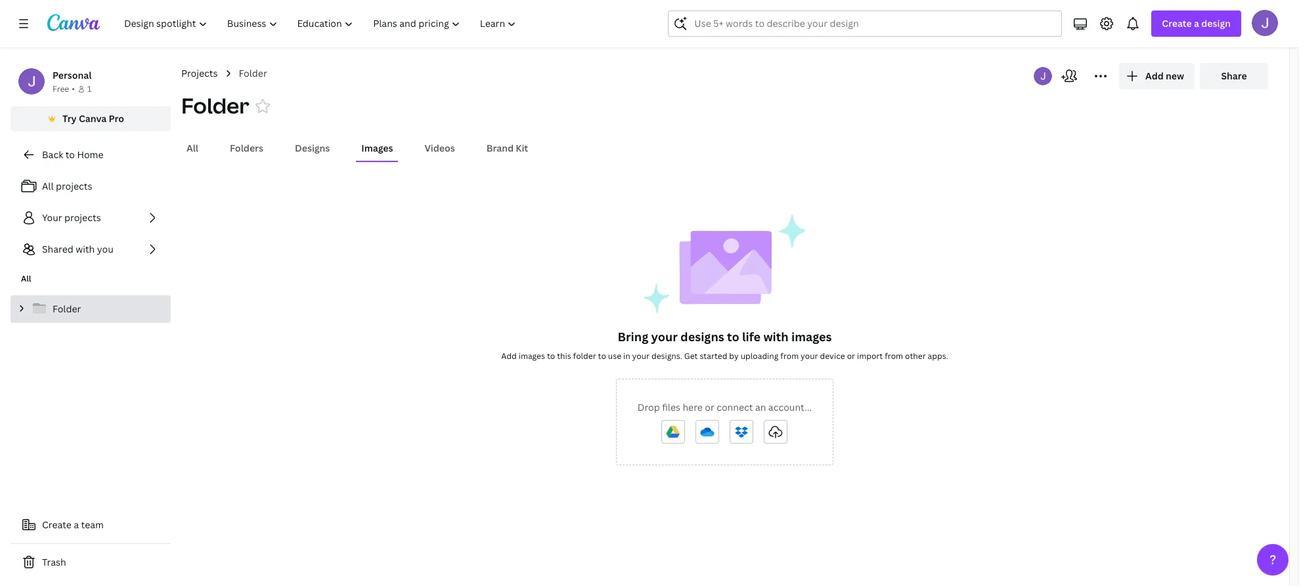 Task type: locate. For each thing, give the bounding box(es) containing it.
projects link
[[181, 66, 218, 81]]

folder
[[239, 67, 267, 79], [181, 91, 249, 120], [53, 303, 81, 315]]

shared
[[42, 243, 73, 256]]

1 vertical spatial folder
[[181, 91, 249, 120]]

personal
[[53, 69, 92, 81]]

share
[[1222, 70, 1247, 82]]

add left this
[[501, 351, 517, 362]]

designs
[[681, 329, 724, 345]]

from left the other
[[885, 351, 903, 362]]

images
[[792, 329, 832, 345], [519, 351, 545, 362]]

0 vertical spatial projects
[[56, 180, 92, 192]]

1 horizontal spatial add
[[1146, 70, 1164, 82]]

1 horizontal spatial create
[[1162, 17, 1192, 30]]

folder link down shared with you 'link'
[[11, 296, 171, 323]]

projects down back to home
[[56, 180, 92, 192]]

from right uploading at the bottom of page
[[781, 351, 799, 362]]

1 vertical spatial with
[[764, 329, 789, 345]]

0 horizontal spatial with
[[76, 243, 95, 256]]

0 horizontal spatial add
[[501, 351, 517, 362]]

0 vertical spatial a
[[1194, 17, 1200, 30]]

your right in
[[632, 351, 650, 362]]

all for all projects
[[42, 180, 54, 192]]

videos button
[[419, 136, 460, 161]]

list containing all projects
[[11, 173, 171, 263]]

create inside create a team button
[[42, 519, 72, 532]]

with
[[76, 243, 95, 256], [764, 329, 789, 345]]

2 horizontal spatial all
[[187, 142, 198, 154]]

create
[[1162, 17, 1192, 30], [42, 519, 72, 532]]

1 vertical spatial create
[[42, 519, 72, 532]]

0 horizontal spatial images
[[519, 351, 545, 362]]

folder link
[[239, 66, 267, 81], [11, 296, 171, 323]]

with right life at the right of page
[[764, 329, 789, 345]]

your projects link
[[11, 205, 171, 231]]

top level navigation element
[[116, 11, 528, 37]]

all
[[187, 142, 198, 154], [42, 180, 54, 192], [21, 273, 31, 284]]

or
[[847, 351, 855, 362], [705, 401, 715, 414]]

0 horizontal spatial or
[[705, 401, 715, 414]]

back to home link
[[11, 142, 171, 168]]

or right device
[[847, 351, 855, 362]]

0 vertical spatial or
[[847, 351, 855, 362]]

1 vertical spatial add
[[501, 351, 517, 362]]

0 vertical spatial all
[[187, 142, 198, 154]]

create left team
[[42, 519, 72, 532]]

shared with you
[[42, 243, 114, 256]]

all inside "button"
[[187, 142, 198, 154]]

folder down projects link
[[181, 91, 249, 120]]

a for team
[[74, 519, 79, 532]]

folder
[[573, 351, 596, 362]]

1 horizontal spatial or
[[847, 351, 855, 362]]

0 vertical spatial add
[[1146, 70, 1164, 82]]

0 vertical spatial folder link
[[239, 66, 267, 81]]

folders
[[230, 142, 263, 154]]

1 vertical spatial all
[[42, 180, 54, 192]]

0 vertical spatial create
[[1162, 17, 1192, 30]]

all button
[[181, 136, 204, 161]]

to left life at the right of page
[[727, 329, 740, 345]]

folder link up folder button
[[239, 66, 267, 81]]

folder down "shared"
[[53, 303, 81, 315]]

drop files here or connect an account...
[[638, 401, 812, 414]]

0 vertical spatial with
[[76, 243, 95, 256]]

brand kit button
[[481, 136, 534, 161]]

kit
[[516, 142, 528, 154]]

0 horizontal spatial from
[[781, 351, 799, 362]]

design
[[1202, 17, 1231, 30]]

or inside bring your designs to life with images add images to this folder to use in your designs. get started by uploading from your device or import from other apps.
[[847, 351, 855, 362]]

add
[[1146, 70, 1164, 82], [501, 351, 517, 362]]

free
[[53, 83, 69, 95]]

0 horizontal spatial folder link
[[11, 296, 171, 323]]

images left this
[[519, 351, 545, 362]]

a
[[1194, 17, 1200, 30], [74, 519, 79, 532]]

2 vertical spatial all
[[21, 273, 31, 284]]

folder up folder button
[[239, 67, 267, 79]]

your left device
[[801, 351, 818, 362]]

create left design
[[1162, 17, 1192, 30]]

your
[[651, 329, 678, 345], [632, 351, 650, 362], [801, 351, 818, 362]]

images
[[362, 142, 393, 154]]

list
[[11, 173, 171, 263]]

here
[[683, 401, 703, 414]]

to right back
[[65, 148, 75, 161]]

None search field
[[668, 11, 1063, 37]]

0 vertical spatial folder
[[239, 67, 267, 79]]

team
[[81, 519, 104, 532]]

1 vertical spatial or
[[705, 401, 715, 414]]

1 horizontal spatial folder link
[[239, 66, 267, 81]]

from
[[781, 351, 799, 362], [885, 351, 903, 362]]

0 horizontal spatial a
[[74, 519, 79, 532]]

to
[[65, 148, 75, 161], [727, 329, 740, 345], [547, 351, 555, 362], [598, 351, 606, 362]]

videos
[[425, 142, 455, 154]]

1 vertical spatial folder link
[[11, 296, 171, 323]]

brand
[[487, 142, 514, 154]]

1 horizontal spatial a
[[1194, 17, 1200, 30]]

1 horizontal spatial images
[[792, 329, 832, 345]]

try canva pro button
[[11, 106, 171, 131]]

folders button
[[225, 136, 269, 161]]

a inside button
[[74, 519, 79, 532]]

projects right your
[[64, 212, 101, 224]]

a left design
[[1194, 17, 1200, 30]]

add left 'new'
[[1146, 70, 1164, 82]]

by
[[729, 351, 739, 362]]

a for design
[[1194, 17, 1200, 30]]

in
[[623, 351, 630, 362]]

create inside "create a design" dropdown button
[[1162, 17, 1192, 30]]

folder button
[[181, 91, 249, 120]]

images up device
[[792, 329, 832, 345]]

designs button
[[290, 136, 335, 161]]

pro
[[109, 112, 124, 125]]

account...
[[769, 401, 812, 414]]

1
[[87, 83, 91, 95]]

your up designs.
[[651, 329, 678, 345]]

free •
[[53, 83, 75, 95]]

a left team
[[74, 519, 79, 532]]

with left "you"
[[76, 243, 95, 256]]

1 vertical spatial a
[[74, 519, 79, 532]]

•
[[72, 83, 75, 95]]

1 horizontal spatial all
[[42, 180, 54, 192]]

folder for folder button
[[181, 91, 249, 120]]

0 horizontal spatial your
[[632, 351, 650, 362]]

a inside dropdown button
[[1194, 17, 1200, 30]]

projects
[[56, 180, 92, 192], [64, 212, 101, 224]]

or right here at the bottom of the page
[[705, 401, 715, 414]]

designs
[[295, 142, 330, 154]]

1 horizontal spatial from
[[885, 351, 903, 362]]

1 horizontal spatial with
[[764, 329, 789, 345]]

1 vertical spatial projects
[[64, 212, 101, 224]]

projects for your projects
[[64, 212, 101, 224]]

0 horizontal spatial create
[[42, 519, 72, 532]]

2 horizontal spatial your
[[801, 351, 818, 362]]

all projects
[[42, 180, 92, 192]]

use
[[608, 351, 622, 362]]

projects
[[181, 67, 218, 79]]

create a team
[[42, 519, 104, 532]]



Task type: vqa. For each thing, say whether or not it's contained in the screenshot.
use
yes



Task type: describe. For each thing, give the bounding box(es) containing it.
get
[[684, 351, 698, 362]]

create for create a design
[[1162, 17, 1192, 30]]

apps.
[[928, 351, 949, 362]]

shared with you link
[[11, 237, 171, 263]]

share button
[[1200, 63, 1269, 89]]

bring your designs to life with images add images to this folder to use in your designs. get started by uploading from your device or import from other apps.
[[501, 329, 949, 362]]

0 vertical spatial images
[[792, 329, 832, 345]]

trash link
[[11, 550, 171, 576]]

1 horizontal spatial your
[[651, 329, 678, 345]]

device
[[820, 351, 845, 362]]

jacob simon image
[[1252, 10, 1278, 36]]

with inside 'link'
[[76, 243, 95, 256]]

other
[[905, 351, 926, 362]]

try
[[62, 112, 77, 125]]

all projects link
[[11, 173, 171, 200]]

to left this
[[547, 351, 555, 362]]

this
[[557, 351, 571, 362]]

folder for the rightmost folder link
[[239, 67, 267, 79]]

2 vertical spatial folder
[[53, 303, 81, 315]]

uploading
[[741, 351, 779, 362]]

your
[[42, 212, 62, 224]]

back to home
[[42, 148, 103, 161]]

home
[[77, 148, 103, 161]]

drop
[[638, 401, 660, 414]]

designs.
[[652, 351, 682, 362]]

Search search field
[[695, 11, 1036, 36]]

back
[[42, 148, 63, 161]]

0 horizontal spatial all
[[21, 273, 31, 284]]

1 from from the left
[[781, 351, 799, 362]]

add inside dropdown button
[[1146, 70, 1164, 82]]

add new
[[1146, 70, 1185, 82]]

started
[[700, 351, 728, 362]]

all for all "button"
[[187, 142, 198, 154]]

create for create a team
[[42, 519, 72, 532]]

trash
[[42, 556, 66, 569]]

create a design
[[1162, 17, 1231, 30]]

projects for all projects
[[56, 180, 92, 192]]

bring
[[618, 329, 649, 345]]

images button
[[356, 136, 398, 161]]

create a design button
[[1152, 11, 1242, 37]]

life
[[742, 329, 761, 345]]

an
[[755, 401, 766, 414]]

your projects
[[42, 212, 101, 224]]

try canva pro
[[62, 112, 124, 125]]

to left use
[[598, 351, 606, 362]]

you
[[97, 243, 114, 256]]

new
[[1166, 70, 1185, 82]]

1 vertical spatial images
[[519, 351, 545, 362]]

create a team button
[[11, 512, 171, 539]]

add new button
[[1120, 63, 1195, 89]]

files
[[662, 401, 681, 414]]

add inside bring your designs to life with images add images to this folder to use in your designs. get started by uploading from your device or import from other apps.
[[501, 351, 517, 362]]

with inside bring your designs to life with images add images to this folder to use in your designs. get started by uploading from your device or import from other apps.
[[764, 329, 789, 345]]

canva
[[79, 112, 107, 125]]

import
[[857, 351, 883, 362]]

brand kit
[[487, 142, 528, 154]]

2 from from the left
[[885, 351, 903, 362]]

connect
[[717, 401, 753, 414]]



